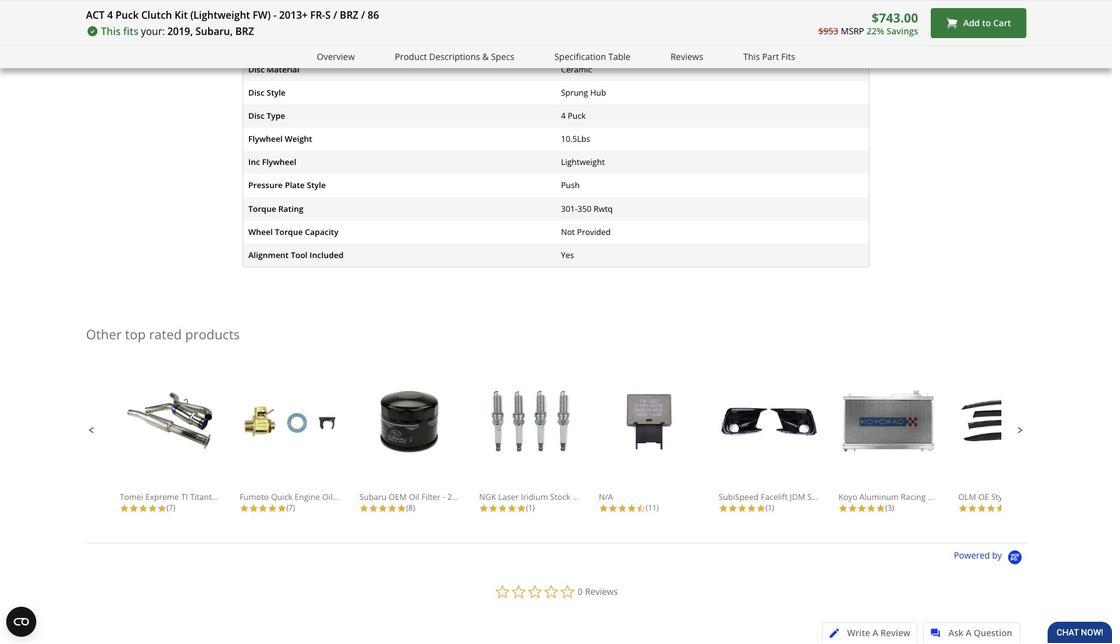 Task type: locate. For each thing, give the bounding box(es) containing it.
0 horizontal spatial oil
[[322, 491, 333, 503]]

1 1 total reviews element from the left
[[479, 503, 579, 513]]

17 star image from the left
[[876, 504, 885, 513]]

16 star image from the left
[[756, 504, 766, 513]]

(7) for expreme
[[167, 503, 175, 513]]

fits
[[123, 24, 138, 38]]

torque down 'rating'
[[275, 226, 303, 237]]

1 horizontal spatial 1 total reviews element
[[719, 503, 819, 513]]

table
[[608, 51, 631, 63]]

your:
[[141, 24, 165, 38]]

engine
[[295, 491, 320, 503]]

this fits your: 2019, subaru, brz
[[101, 24, 254, 38]]

0 vertical spatial style
[[267, 87, 286, 98]]

0 horizontal spatial style
[[267, 87, 286, 98]]

16 star image from the left
[[867, 504, 876, 513]]

style right plate
[[307, 180, 326, 191]]

2 / from the left
[[361, 8, 365, 22]]

puck up fits
[[115, 8, 139, 22]]

0 horizontal spatial reviews
[[585, 586, 618, 598]]

17 star image from the left
[[848, 504, 857, 513]]

0 horizontal spatial (1)
[[526, 503, 535, 513]]

0 horizontal spatial ...
[[965, 491, 971, 503]]

torque
[[274, 40, 302, 52], [248, 203, 276, 214], [275, 226, 303, 237]]

flywheel down disc type
[[248, 133, 283, 145]]

pressure
[[248, 180, 283, 191]]

torque for crank
[[274, 40, 302, 52]]

0 horizontal spatial 1 total reviews element
[[479, 503, 579, 513]]

this for this part fits
[[743, 51, 760, 63]]

kit
[[175, 8, 188, 22]]

fumoto
[[240, 491, 269, 503]]

titantium
[[190, 491, 226, 503]]

koyo aluminum racing radiator -... link
[[839, 388, 971, 503]]

0 vertical spatial torque
[[274, 40, 302, 52]]

1 horizontal spatial (7)
[[286, 503, 295, 513]]

(1) left jdm
[[766, 503, 774, 513]]

12 star image from the left
[[599, 504, 608, 513]]

8 star image from the left
[[489, 504, 498, 513]]

hub
[[590, 87, 606, 98]]

2 total reviews element
[[958, 503, 1058, 513]]

write a review button
[[822, 623, 918, 643]]

(7) left 'ti'
[[167, 503, 175, 513]]

0
[[578, 586, 583, 598]]

this left part
[[743, 51, 760, 63]]

(8)
[[406, 503, 415, 513]]

2 1 total reviews element from the left
[[719, 503, 819, 513]]

(3)
[[885, 503, 894, 513]]

7 star image from the left
[[369, 504, 378, 513]]

0 vertical spatial flywheel
[[248, 133, 283, 145]]

2 ... from the left
[[1062, 491, 1069, 503]]

type
[[267, 110, 285, 121]]

1 vertical spatial style
[[307, 180, 326, 191]]

345 ft/lbs
[[561, 40, 600, 52]]

a for write
[[873, 627, 878, 639]]

brz down the 'act 4 puck clutch kit (lightweight fw) - 2013+ fr-s / brz / 86'
[[235, 24, 254, 38]]

msrp
[[841, 25, 864, 37]]

11 star image from the left
[[507, 504, 517, 513]]

3 disc from the top
[[248, 110, 265, 121]]

2 (7) from the left
[[286, 503, 295, 513]]

products
[[185, 326, 240, 343]]

0 horizontal spatial a
[[873, 627, 878, 639]]

... left 'oe'
[[965, 491, 971, 503]]

ti
[[181, 491, 188, 503]]

1 vertical spatial this
[[743, 51, 760, 63]]

0 vertical spatial this
[[101, 24, 121, 38]]

350
[[578, 203, 592, 214]]

star image
[[120, 504, 129, 513], [129, 504, 138, 513], [148, 504, 157, 513], [268, 504, 277, 513], [277, 504, 286, 513], [359, 504, 369, 513], [369, 504, 378, 513], [489, 504, 498, 513], [517, 504, 526, 513], [618, 504, 627, 513], [627, 504, 636, 513], [719, 504, 728, 513], [728, 504, 738, 513], [839, 504, 848, 513], [857, 504, 867, 513], [867, 504, 876, 513], [876, 504, 885, 513], [958, 504, 968, 513], [968, 504, 977, 513]]

style up type
[[267, 87, 286, 98]]

brz right s
[[340, 8, 359, 22]]

1 (1) from the left
[[526, 503, 535, 513]]

disc type
[[248, 110, 285, 121]]

wheel
[[248, 226, 273, 237]]

oil right oem
[[409, 491, 419, 503]]

2 vertical spatial style
[[991, 491, 1009, 503]]

disc left type
[[248, 110, 265, 121]]

(1) for facelift
[[766, 503, 774, 513]]

facelift
[[761, 491, 788, 503]]

tomei expreme ti titantium cat-back...
[[120, 491, 268, 503]]

/
[[333, 8, 337, 22], [361, 8, 365, 22]]

1 horizontal spatial reviews
[[671, 51, 703, 63]]

aluminum
[[860, 491, 899, 503]]

2013+
[[279, 8, 308, 22]]

torque down clamp load increase
[[274, 40, 302, 52]]

2 a from the left
[[966, 627, 972, 639]]

write no frame image
[[830, 629, 845, 638]]

10 star image from the left
[[498, 504, 507, 513]]

this
[[101, 24, 121, 38], [743, 51, 760, 63]]

act
[[86, 8, 105, 22]]

5 star image from the left
[[277, 504, 286, 513]]

0 vertical spatial capacity
[[304, 40, 337, 52]]

a right ask
[[966, 627, 972, 639]]

rwtq
[[594, 203, 613, 214]]

0 horizontal spatial /
[[333, 8, 337, 22]]

... right "guards" on the bottom of page
[[1062, 491, 1069, 503]]

lightweight
[[561, 156, 605, 168]]

10.5lbs
[[561, 133, 590, 145]]

style for pressure
[[307, 180, 326, 191]]

(1) for laser
[[526, 503, 535, 513]]

disc for disc material
[[248, 64, 265, 75]]

18 star image from the left
[[977, 504, 987, 513]]

ask a question
[[949, 627, 1012, 639]]

ngk laser iridium stock heat range... link
[[479, 388, 623, 503]]

0 horizontal spatial brz
[[235, 24, 254, 38]]

(1) right the laser
[[526, 503, 535, 513]]

0 vertical spatial reviews
[[671, 51, 703, 63]]

stock
[[550, 491, 571, 503]]

expreme
[[145, 491, 179, 503]]

open widget image
[[6, 607, 36, 637]]

0 vertical spatial 4
[[107, 8, 113, 22]]

capacity up included
[[305, 226, 338, 237]]

capacity down increase
[[304, 40, 337, 52]]

3 star image from the left
[[240, 504, 249, 513]]

1 vertical spatial disc
[[248, 87, 265, 98]]

0 horizontal spatial puck
[[115, 8, 139, 22]]

7 total reviews element
[[120, 503, 220, 513], [240, 503, 340, 513]]

3 star image from the left
[[148, 504, 157, 513]]

1 vertical spatial flywheel
[[262, 156, 296, 168]]

dialog image
[[931, 629, 947, 638]]

2 7 total reviews element from the left
[[240, 503, 340, 513]]

powered
[[954, 550, 990, 562]]

1 horizontal spatial (1)
[[766, 503, 774, 513]]

style for olm
[[991, 491, 1009, 503]]

2 star image from the left
[[129, 504, 138, 513]]

disc down the crank on the top left
[[248, 64, 265, 75]]

disc up disc type
[[248, 87, 265, 98]]

sprung
[[561, 87, 588, 98]]

1 horizontal spatial a
[[966, 627, 972, 639]]

0 vertical spatial brz
[[340, 8, 359, 22]]

alignment tool included
[[248, 249, 344, 261]]

2019,
[[167, 24, 193, 38]]

koyo
[[839, 491, 857, 503]]

1 horizontal spatial oil
[[409, 491, 419, 503]]

1 horizontal spatial puck
[[568, 110, 586, 121]]

other
[[86, 326, 122, 343]]

4 right act
[[107, 8, 113, 22]]

add to cart button
[[931, 8, 1026, 38]]

this inside 'link'
[[743, 51, 760, 63]]

star image
[[138, 504, 148, 513], [157, 504, 167, 513], [240, 504, 249, 513], [249, 504, 258, 513], [258, 504, 268, 513], [378, 504, 387, 513], [387, 504, 397, 513], [397, 504, 406, 513], [479, 504, 489, 513], [498, 504, 507, 513], [507, 504, 517, 513], [599, 504, 608, 513], [608, 504, 618, 513], [738, 504, 747, 513], [747, 504, 756, 513], [756, 504, 766, 513], [848, 504, 857, 513], [977, 504, 987, 513], [987, 504, 996, 513], [996, 504, 1005, 513]]

clamp
[[248, 17, 273, 28]]

inc
[[248, 156, 260, 168]]

this left fits
[[101, 24, 121, 38]]

0 horizontal spatial 7 total reviews element
[[120, 503, 220, 513]]

iridium
[[521, 491, 548, 503]]

15 star image from the left
[[747, 504, 756, 513]]

1 horizontal spatial brz
[[340, 8, 359, 22]]

2 disc from the top
[[248, 87, 265, 98]]

- right fw)
[[273, 8, 277, 22]]

1 a from the left
[[873, 627, 878, 639]]

0 horizontal spatial (7)
[[167, 503, 175, 513]]

a right write
[[873, 627, 878, 639]]

included
[[310, 249, 344, 261]]

15 star image from the left
[[857, 504, 867, 513]]

$743.00
[[872, 9, 918, 26]]

part
[[762, 51, 779, 63]]

1 oil from the left
[[322, 491, 333, 503]]

1 horizontal spatial 7 total reviews element
[[240, 503, 340, 513]]

1 horizontal spatial this
[[743, 51, 760, 63]]

6 star image from the left
[[359, 504, 369, 513]]

8 total reviews element
[[359, 503, 459, 513]]

1 7 total reviews element from the left
[[120, 503, 220, 513]]

cat-
[[229, 491, 244, 503]]

specification table
[[554, 51, 631, 63]]

(7) for quick
[[286, 503, 295, 513]]

/ right s
[[333, 8, 337, 22]]

1 total reviews element
[[479, 503, 579, 513], [719, 503, 819, 513]]

fr-
[[310, 8, 325, 22]]

oil left drain
[[322, 491, 333, 503]]

puck up 10.5lbs
[[568, 110, 586, 121]]

2 vertical spatial torque
[[275, 226, 303, 237]]

1 total reviews element for facelift
[[719, 503, 819, 513]]

4 down sprung
[[561, 110, 566, 121]]

brz
[[340, 8, 359, 22], [235, 24, 254, 38]]

1 horizontal spatial 4
[[561, 110, 566, 121]]

write
[[847, 627, 870, 639]]

&
[[482, 51, 489, 63]]

1 horizontal spatial /
[[361, 8, 365, 22]]

1 vertical spatial puck
[[568, 110, 586, 121]]

tomei
[[120, 491, 143, 503]]

13 star image from the left
[[728, 504, 738, 513]]

torque up wheel
[[248, 203, 276, 214]]

1 horizontal spatial ...
[[1062, 491, 1069, 503]]

/ left 86
[[361, 8, 365, 22]]

0 vertical spatial disc
[[248, 64, 265, 75]]

1 vertical spatial capacity
[[305, 226, 338, 237]]

1 disc from the top
[[248, 64, 265, 75]]

2 horizontal spatial style
[[991, 491, 1009, 503]]

a inside dropdown button
[[966, 627, 972, 639]]

oe
[[978, 491, 989, 503]]

1 (7) from the left
[[167, 503, 175, 513]]

1 vertical spatial brz
[[235, 24, 254, 38]]

19 star image from the left
[[968, 504, 977, 513]]

2 oil from the left
[[409, 491, 419, 503]]

this part fits
[[743, 51, 795, 63]]

flywheel down flywheel weight
[[262, 156, 296, 168]]

(7) right back...
[[286, 503, 295, 513]]

subispeed
[[719, 491, 759, 503]]

a inside dropdown button
[[873, 627, 878, 639]]

half star image
[[636, 504, 646, 513]]

1 vertical spatial reviews
[[585, 586, 618, 598]]

4 star image from the left
[[249, 504, 258, 513]]

specification table link
[[554, 50, 631, 64]]

2 (1) from the left
[[766, 503, 774, 513]]

5 star image from the left
[[258, 504, 268, 513]]

1 vertical spatial 4
[[561, 110, 566, 121]]

2 vertical spatial disc
[[248, 110, 265, 121]]

0 horizontal spatial this
[[101, 24, 121, 38]]

1 horizontal spatial style
[[307, 180, 326, 191]]

style...
[[807, 491, 832, 503]]

0 vertical spatial puck
[[115, 8, 139, 22]]

write a review
[[847, 627, 911, 639]]

style right 'oe'
[[991, 491, 1009, 503]]



Task type: vqa. For each thing, say whether or not it's contained in the screenshot.
(1)
yes



Task type: describe. For each thing, give the bounding box(es) containing it.
12 star image from the left
[[719, 504, 728, 513]]

fumoto quick engine oil drain valve... link
[[240, 388, 384, 503]]

11 total reviews element
[[599, 503, 699, 513]]

act 4 puck clutch kit (lightweight fw) - 2013+ fr-s / brz / 86
[[86, 8, 379, 22]]

- right "guards" on the bottom of page
[[1060, 491, 1062, 503]]

9 star image from the left
[[479, 504, 489, 513]]

laser
[[498, 491, 519, 503]]

oil inside fumoto quick engine oil drain valve... link
[[322, 491, 333, 503]]

301-350 rwtq
[[561, 203, 613, 214]]

heat
[[573, 491, 591, 503]]

provided
[[577, 226, 611, 237]]

1 star image from the left
[[120, 504, 129, 513]]

crank torque capacity
[[248, 40, 337, 52]]

19 star image from the left
[[987, 504, 996, 513]]

product descriptions & specs
[[395, 51, 514, 63]]

weight
[[285, 133, 312, 145]]

s
[[325, 8, 331, 22]]

plate
[[285, 180, 305, 191]]

wrx
[[473, 491, 490, 503]]

7 star image from the left
[[387, 504, 397, 513]]

inc flywheel
[[248, 156, 296, 168]]

flywheel weight
[[248, 133, 312, 145]]

ngk
[[479, 491, 496, 503]]

oem
[[389, 491, 407, 503]]

(lightweight
[[190, 8, 250, 22]]

wheel torque capacity
[[248, 226, 338, 237]]

1 / from the left
[[333, 8, 337, 22]]

other top rated products
[[86, 326, 240, 343]]

add to cart
[[963, 17, 1011, 29]]

cart
[[993, 17, 1011, 29]]

10 star image from the left
[[618, 504, 627, 513]]

guards
[[1030, 491, 1058, 503]]

alignment
[[248, 249, 289, 261]]

top
[[125, 326, 146, 343]]

sprung hub
[[561, 87, 606, 98]]

powered by link
[[954, 550, 1026, 566]]

disc for disc type
[[248, 110, 265, 121]]

ngk laser iridium stock heat range...
[[479, 491, 623, 503]]

overview
[[317, 51, 355, 63]]

not
[[561, 226, 575, 237]]

quick
[[271, 491, 293, 503]]

subispeed facelift jdm style...
[[719, 491, 832, 503]]

7 total reviews element for expreme
[[120, 503, 220, 513]]

20 star image from the left
[[996, 504, 1005, 513]]

torque for wheel
[[275, 226, 303, 237]]

n/a link
[[599, 388, 699, 503]]

fw)
[[253, 8, 271, 22]]

this for this fits your: 2019, subaru, brz
[[101, 24, 121, 38]]

ask
[[949, 627, 964, 639]]

range...
[[593, 491, 623, 503]]

0 horizontal spatial 4
[[107, 8, 113, 22]]

specs
[[491, 51, 514, 63]]

18 star image from the left
[[958, 504, 968, 513]]

- right radiator
[[962, 491, 965, 503]]

reviews link
[[671, 50, 703, 64]]

radiator
[[928, 491, 960, 503]]

powered by
[[954, 550, 1004, 562]]

not provided
[[561, 226, 611, 237]]

to
[[982, 17, 991, 29]]

drain
[[335, 491, 356, 503]]

1 star image from the left
[[138, 504, 148, 513]]

jdm
[[790, 491, 805, 503]]

product descriptions & specs link
[[395, 50, 514, 64]]

1 total reviews element for laser
[[479, 503, 579, 513]]

86
[[368, 8, 379, 22]]

capacity for wheel torque capacity
[[305, 226, 338, 237]]

by
[[992, 550, 1002, 562]]

4 puck
[[561, 110, 586, 121]]

fits
[[781, 51, 795, 63]]

question
[[974, 627, 1012, 639]]

14 star image from the left
[[839, 504, 848, 513]]

13 star image from the left
[[608, 504, 618, 513]]

0 reviews
[[578, 586, 618, 598]]

1 vertical spatial torque
[[248, 203, 276, 214]]

olm
[[958, 491, 976, 503]]

4 star image from the left
[[268, 504, 277, 513]]

subaru oem oil filter - 2015+ wrx
[[359, 491, 490, 503]]

oil inside subaru oem oil filter - 2015+ wrx link
[[409, 491, 419, 503]]

8 star image from the left
[[397, 504, 406, 513]]

koyo aluminum racing radiator -...
[[839, 491, 971, 503]]

a for ask
[[966, 627, 972, 639]]

add
[[963, 17, 980, 29]]

back...
[[244, 491, 268, 503]]

disc for disc style
[[248, 87, 265, 98]]

(2)
[[1005, 503, 1014, 513]]

14 star image from the left
[[738, 504, 747, 513]]

9 star image from the left
[[517, 504, 526, 513]]

(11)
[[646, 503, 659, 513]]

clutch
[[141, 8, 172, 22]]

push
[[561, 180, 580, 191]]

22%
[[867, 25, 884, 37]]

11 star image from the left
[[627, 504, 636, 513]]

2 star image from the left
[[157, 504, 167, 513]]

valve...
[[358, 491, 384, 503]]

this part fits link
[[743, 50, 795, 64]]

savings
[[887, 25, 918, 37]]

3 total reviews element
[[839, 503, 939, 513]]

olm oe style rain guards -... link
[[958, 388, 1069, 503]]

n/a
[[599, 491, 613, 503]]

increase
[[297, 17, 330, 28]]

subaru
[[359, 491, 387, 503]]

rated
[[149, 326, 182, 343]]

filter
[[421, 491, 441, 503]]

crank
[[248, 40, 271, 52]]

7 total reviews element for quick
[[240, 503, 340, 513]]

descriptions
[[429, 51, 480, 63]]

- right filter on the left
[[443, 491, 445, 503]]

ft/lbs
[[577, 40, 600, 52]]

racing
[[901, 491, 926, 503]]

1 ... from the left
[[965, 491, 971, 503]]

$743.00 $953 msrp 22% savings
[[818, 9, 918, 37]]

6 star image from the left
[[378, 504, 387, 513]]

yes
[[561, 249, 574, 261]]

specification
[[554, 51, 606, 63]]

capacity for crank torque capacity
[[304, 40, 337, 52]]



